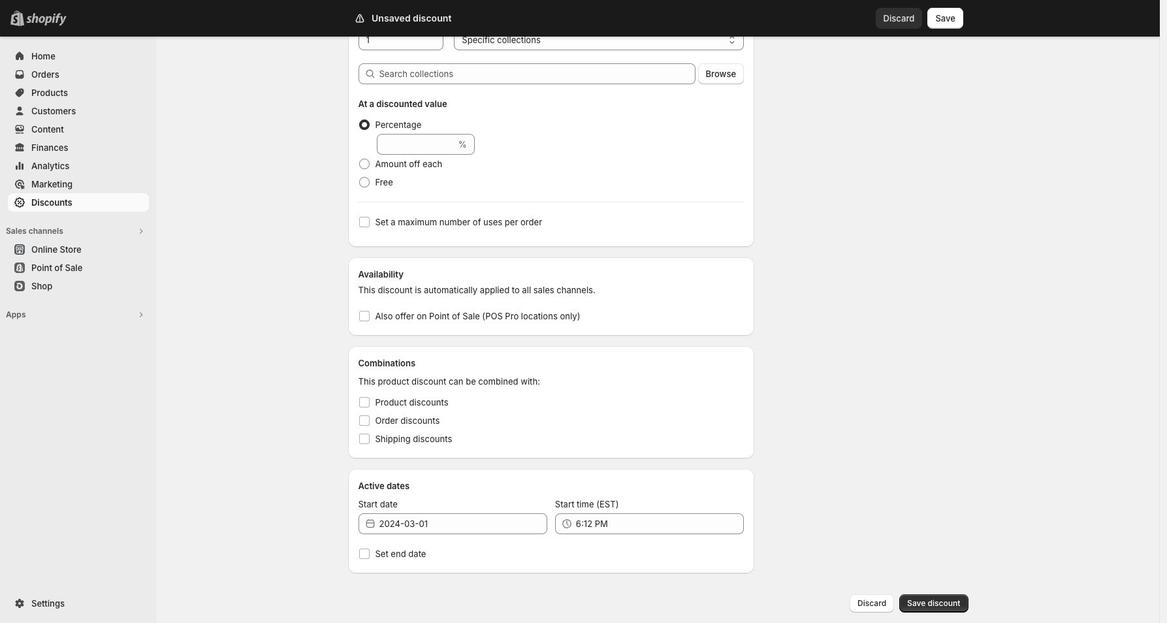 Task type: vqa. For each thing, say whether or not it's contained in the screenshot.
'text box'
yes



Task type: describe. For each thing, give the bounding box(es) containing it.
shopify image
[[26, 13, 67, 26]]



Task type: locate. For each thing, give the bounding box(es) containing it.
None text field
[[358, 29, 444, 50], [377, 134, 456, 155], [358, 29, 444, 50], [377, 134, 456, 155]]

Enter time text field
[[576, 514, 744, 534]]

Search collections text field
[[379, 63, 695, 84]]

YYYY-MM-DD text field
[[379, 514, 547, 534]]



